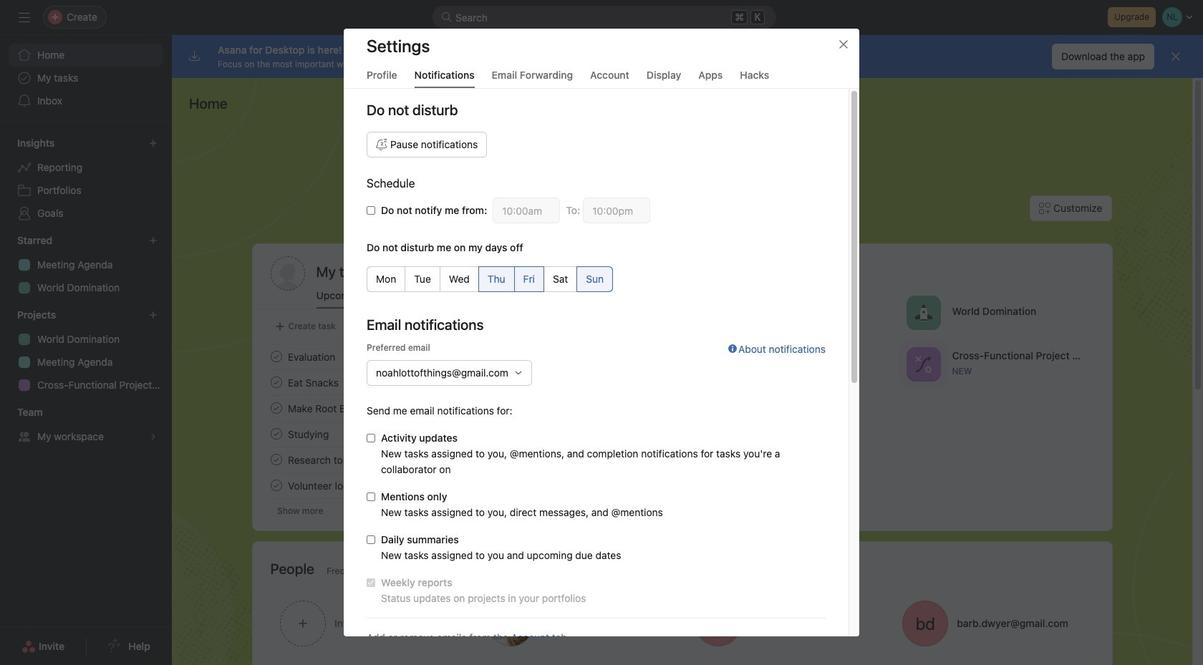 Task type: locate. For each thing, give the bounding box(es) containing it.
2 mark complete checkbox from the top
[[267, 425, 285, 443]]

insights element
[[0, 130, 172, 228]]

3 mark complete image from the top
[[267, 451, 285, 468]]

close image
[[838, 39, 849, 50]]

Mark complete checkbox
[[267, 348, 285, 365], [267, 374, 285, 391], [267, 451, 285, 468], [267, 477, 285, 494]]

mark complete image
[[267, 348, 285, 365], [267, 400, 285, 417]]

None checkbox
[[367, 206, 375, 215], [367, 493, 375, 501], [367, 536, 375, 544], [367, 206, 375, 215], [367, 493, 375, 501], [367, 536, 375, 544]]

0 vertical spatial mark complete checkbox
[[267, 400, 285, 417]]

1 vertical spatial mark complete image
[[267, 400, 285, 417]]

mark complete image for fourth mark complete checkbox from the top
[[267, 477, 285, 494]]

projects element
[[0, 302, 172, 400]]

add profile photo image
[[270, 256, 305, 291]]

None text field
[[583, 198, 650, 223]]

dismiss image
[[1170, 51, 1182, 62]]

1 mark complete image from the top
[[267, 348, 285, 365]]

global element
[[0, 35, 172, 121]]

2 mark complete image from the top
[[267, 400, 285, 417]]

4 mark complete checkbox from the top
[[267, 477, 285, 494]]

None text field
[[493, 198, 560, 223]]

4 mark complete image from the top
[[267, 477, 285, 494]]

hide sidebar image
[[19, 11, 30, 23]]

2 mark complete image from the top
[[267, 425, 285, 443]]

Mark complete checkbox
[[267, 400, 285, 417], [267, 425, 285, 443]]

1 mark complete checkbox from the top
[[267, 400, 285, 417]]

None checkbox
[[367, 434, 375, 443], [367, 579, 375, 587], [367, 434, 375, 443], [367, 579, 375, 587]]

mark complete image
[[267, 374, 285, 391], [267, 425, 285, 443], [267, 451, 285, 468], [267, 477, 285, 494]]

0 vertical spatial mark complete image
[[267, 348, 285, 365]]

1 mark complete image from the top
[[267, 374, 285, 391]]

1 vertical spatial mark complete checkbox
[[267, 425, 285, 443]]

starred element
[[0, 228, 172, 302]]

teams element
[[0, 400, 172, 451]]



Task type: describe. For each thing, give the bounding box(es) containing it.
1 mark complete checkbox from the top
[[267, 348, 285, 365]]

2 mark complete checkbox from the top
[[267, 374, 285, 391]]

mark complete image for 2nd mark complete checkbox from the top
[[267, 374, 285, 391]]

prominent image
[[441, 11, 453, 23]]

rocket image
[[915, 304, 932, 321]]

line_and_symbols image
[[915, 356, 932, 373]]

mark complete image for 3rd mark complete checkbox from the top
[[267, 451, 285, 468]]

3 mark complete checkbox from the top
[[267, 451, 285, 468]]



Task type: vqa. For each thing, say whether or not it's contained in the screenshot.
'Dismiss' Icon
yes



